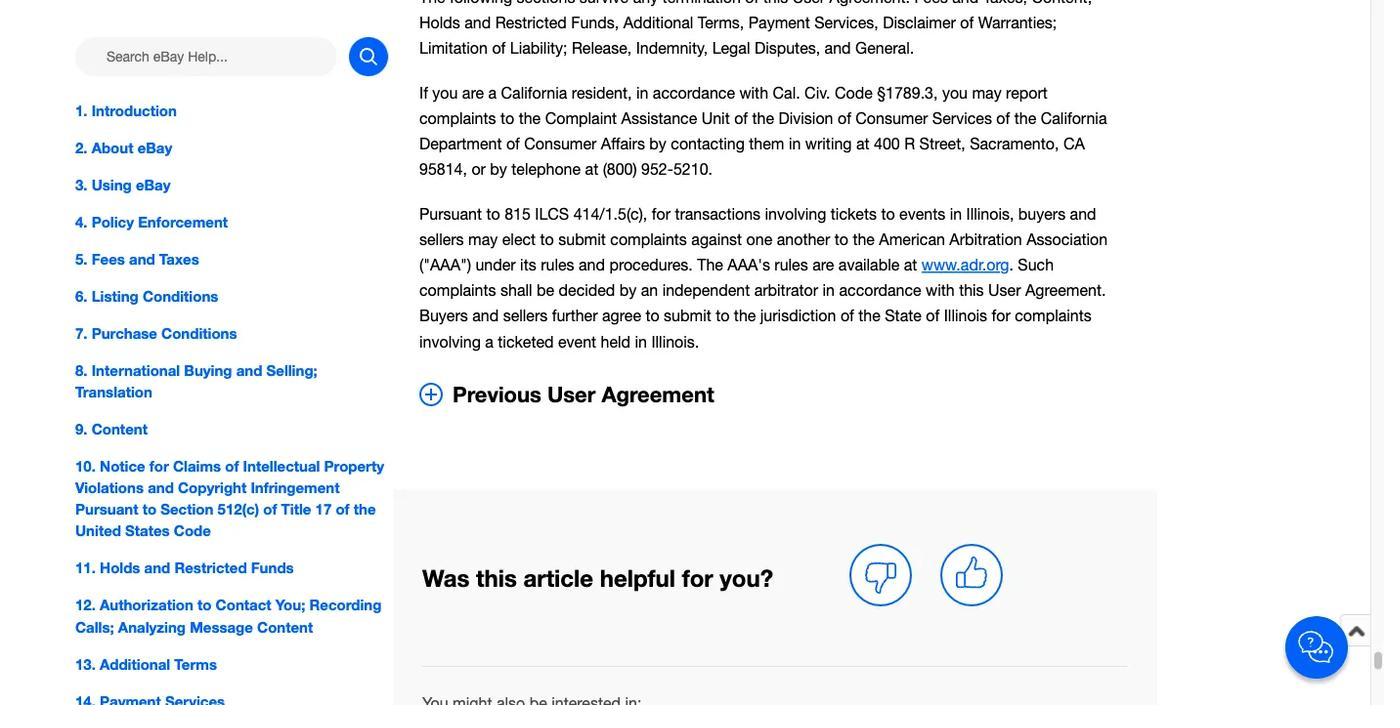 Task type: describe. For each thing, give the bounding box(es) containing it.
ticketed
[[498, 333, 554, 351]]

to down independent
[[716, 307, 730, 325]]

about
[[92, 139, 133, 156]]

civ.
[[805, 84, 830, 102]]

involving inside . such complaints shall be decided by an independent arbitrator in accordance with this user agreement. buyers and sellers further agree to submit to the jurisdiction of the state of illinois for complaints involving a ticketed event held in illinois.
[[419, 333, 481, 351]]

complaints inside if you are a california resident, in accordance with cal. civ. code §1789.3, you may report complaints to the complaint assistance unit of the division of consumer services of the california department of consumer affairs by contacting them in writing at 400 r street, sacramento, ca 95814, or by telephone at (800) 952-5210.
[[419, 109, 496, 127]]

for inside pursuant to 815 ilcs 414/1.5(c), for transactions involving tickets to events in illinois, buyers and sellers may elect to submit complaints against one another to the american arbitration association ("aaa") under its rules and procedures. the aaa's rules are available at
[[652, 205, 671, 223]]

independent
[[662, 282, 750, 300]]

95814,
[[419, 160, 467, 178]]

2. about ebay
[[75, 139, 172, 156]]

state
[[885, 307, 922, 325]]

the left state
[[859, 307, 881, 325]]

contact
[[216, 597, 271, 615]]

enforcement
[[138, 213, 228, 231]]

5. fees and taxes link
[[75, 248, 388, 270]]

indemnity,
[[636, 39, 708, 57]]

4.
[[75, 213, 88, 231]]

listing
[[92, 288, 139, 305]]

restricted inside the following sections survive any termination of this user agreement: fees and taxes, content, holds and restricted funds, additional terms, payment services, disclaimer of warranties; limitation of liability; release, indemnity, legal disputes, and general.
[[495, 13, 567, 31]]

11.
[[75, 560, 96, 577]]

complaint
[[545, 109, 617, 127]]

to down tickets
[[835, 231, 848, 249]]

one
[[746, 231, 773, 249]]

the down report
[[1014, 109, 1036, 127]]

12. authorization to contact you; recording calls; analyzing message content
[[75, 597, 382, 636]]

authorization
[[100, 597, 193, 615]]

report
[[1006, 84, 1048, 102]]

6. listing conditions link
[[75, 286, 388, 307]]

for inside 10. notice for claims of intellectual property violations and copyright infringement pursuant to section 512(c) of title 17 of the united states code
[[149, 458, 169, 476]]

the following sections survive any termination of this user agreement: fees and taxes, content, holds and restricted funds, additional terms, payment services, disclaimer of warranties; limitation of liability; release, indemnity, legal disputes, and general.
[[419, 0, 1092, 57]]

.
[[1009, 256, 1014, 274]]

(800)
[[603, 160, 637, 178]]

limitation
[[419, 39, 488, 57]]

with inside . such complaints shall be decided by an independent arbitrator in accordance with this user agreement. buyers and sellers further agree to submit to the jurisdiction of the state of illinois for complaints involving a ticketed event held in illinois.
[[926, 282, 955, 300]]

Search eBay Help... text field
[[75, 37, 337, 76]]

in up assistance
[[636, 84, 649, 102]]

are inside pursuant to 815 ilcs 414/1.5(c), for transactions involving tickets to events in illinois, buyers and sellers may elect to submit complaints against one another to the american arbitration association ("aaa") under its rules and procedures. the aaa's rules are available at
[[813, 256, 834, 274]]

pursuant inside 10. notice for claims of intellectual property violations and copyright infringement pursuant to section 512(c) of title 17 of the united states code
[[75, 501, 138, 519]]

8. international buying and selling; translation link
[[75, 360, 388, 403]]

to inside 10. notice for claims of intellectual property violations and copyright infringement pursuant to section 512(c) of title 17 of the united states code
[[142, 501, 156, 519]]

of right disclaimer
[[960, 13, 974, 31]]

0 horizontal spatial content
[[92, 421, 148, 438]]

additional inside the following sections survive any termination of this user agreement: fees and taxes, content, holds and restricted funds, additional terms, payment services, disclaimer of warranties; limitation of liability; release, indemnity, legal disputes, and general.
[[623, 13, 693, 31]]

sacramento,
[[970, 135, 1059, 153]]

complaints inside pursuant to 815 ilcs 414/1.5(c), for transactions involving tickets to events in illinois, buyers and sellers may elect to submit complaints against one another to the american arbitration association ("aaa") under its rules and procedures. the aaa's rules are available at
[[610, 231, 687, 249]]

13.
[[75, 656, 96, 673]]

assistance
[[621, 109, 697, 127]]

copyright
[[178, 480, 247, 497]]

0 horizontal spatial holds
[[100, 560, 140, 577]]

1 vertical spatial consumer
[[524, 135, 597, 153]]

in inside pursuant to 815 ilcs 414/1.5(c), for transactions involving tickets to events in illinois, buyers and sellers may elect to submit complaints against one another to the american arbitration association ("aaa") under its rules and procedures. the aaa's rules are available at
[[950, 205, 962, 223]]

sellers inside . such complaints shall be decided by an independent arbitrator in accordance with this user agreement. buyers and sellers further agree to submit to the jurisdiction of the state of illinois for complaints involving a ticketed event held in illinois.
[[503, 307, 548, 325]]

another
[[777, 231, 830, 249]]

r
[[904, 135, 915, 153]]

1 vertical spatial at
[[585, 160, 598, 178]]

general.
[[855, 39, 914, 57]]

. such complaints shall be decided by an independent arbitrator in accordance with this user agreement. buyers and sellers further agree to submit to the jurisdiction of the state of illinois for complaints involving a ticketed event held in illinois.
[[419, 256, 1106, 351]]

writing
[[805, 135, 852, 153]]

the down independent
[[734, 307, 756, 325]]

of right 17 on the left
[[336, 501, 350, 519]]

0 vertical spatial california
[[501, 84, 567, 102]]

815
[[505, 205, 531, 223]]

0 horizontal spatial restricted
[[174, 560, 247, 577]]

code inside if you are a california resident, in accordance with cal. civ. code §1789.3, you may report complaints to the complaint assistance unit of the division of consumer services of the california department of consumer affairs by contacting them in writing at 400 r street, sacramento, ca 95814, or by telephone at (800) 952-5210.
[[835, 84, 873, 102]]

submit inside pursuant to 815 ilcs 414/1.5(c), for transactions involving tickets to events in illinois, buyers and sellers may elect to submit complaints against one another to the american arbitration association ("aaa") under its rules and procedures. the aaa's rules are available at
[[558, 231, 606, 249]]

a inside if you are a california resident, in accordance with cal. civ. code §1789.3, you may report complaints to the complaint assistance unit of the division of consumer services of the california department of consumer affairs by contacting them in writing at 400 r street, sacramento, ca 95814, or by telephone at (800) 952-5210.
[[488, 84, 497, 102]]

previous user agreement
[[453, 382, 714, 408]]

10.
[[75, 458, 96, 476]]

10. notice for claims of intellectual property violations and copyright infringement pursuant to section 512(c) of title 17 of the united states code
[[75, 458, 384, 540]]

the left complaint
[[519, 109, 541, 127]]

2. about ebay link
[[75, 137, 388, 158]]

3. using ebay link
[[75, 174, 388, 196]]

400
[[874, 135, 900, 153]]

further
[[552, 307, 598, 325]]

complaints down ("aaa")
[[419, 282, 496, 300]]

holds inside the following sections survive any termination of this user agreement: fees and taxes, content, holds and restricted funds, additional terms, payment services, disclaimer of warranties; limitation of liability; release, indemnity, legal disputes, and general.
[[419, 13, 460, 31]]

arbitrator
[[754, 282, 818, 300]]

of right unit
[[734, 109, 748, 127]]

selling;
[[266, 362, 317, 380]]

using
[[92, 176, 132, 194]]

illinois.
[[651, 333, 699, 351]]

previous
[[453, 382, 541, 408]]

0 horizontal spatial by
[[490, 160, 507, 178]]

notice
[[100, 458, 145, 476]]

at for unit
[[856, 135, 870, 153]]

to inside 12. authorization to contact you; recording calls; analyzing message content
[[197, 597, 212, 615]]

9. content link
[[75, 419, 388, 440]]

you;
[[275, 597, 305, 615]]

8. international buying and selling; translation
[[75, 362, 317, 401]]

accordance inside if you are a california resident, in accordance with cal. civ. code §1789.3, you may report complaints to the complaint assistance unit of the division of consumer services of the california department of consumer affairs by contacting them in writing at 400 r street, sacramento, ca 95814, or by telephone at (800) 952-5210.
[[653, 84, 735, 102]]

1 horizontal spatial california
[[1041, 109, 1107, 127]]

11. holds and restricted funds link
[[75, 558, 388, 579]]

agreement
[[602, 382, 714, 408]]

tickets
[[831, 205, 877, 223]]

violations
[[75, 480, 144, 497]]

cal.
[[773, 84, 800, 102]]

for inside . such complaints shall be decided by an independent arbitrator in accordance with this user agreement. buyers and sellers further agree to submit to the jurisdiction of the state of illinois for complaints involving a ticketed event held in illinois.
[[992, 307, 1011, 325]]

www.adr.org link
[[922, 256, 1009, 274]]

to left events
[[881, 205, 895, 223]]

and up the "association"
[[1070, 205, 1096, 223]]

illinois,
[[966, 205, 1014, 223]]

of right state
[[926, 307, 940, 325]]

8.
[[75, 362, 88, 380]]

of left title at the left bottom of page
[[263, 501, 277, 519]]

fees inside the following sections survive any termination of this user agreement: fees and taxes, content, holds and restricted funds, additional terms, payment services, disclaimer of warranties; limitation of liability; release, indemnity, legal disputes, and general.
[[914, 0, 948, 6]]

terms
[[174, 656, 217, 673]]

10. notice for claims of intellectual property violations and copyright infringement pursuant to section 512(c) of title 17 of the united states code link
[[75, 456, 388, 542]]

liability;
[[510, 39, 567, 57]]

user inside . such complaints shall be decided by an independent arbitrator in accordance with this user agreement. buyers and sellers further agree to submit to the jurisdiction of the state of illinois for complaints involving a ticketed event held in illinois.
[[988, 282, 1021, 300]]

held
[[601, 333, 631, 351]]

of up terms, payment
[[745, 0, 759, 6]]

section
[[161, 501, 214, 519]]

of left liability;
[[492, 39, 506, 57]]

message
[[190, 619, 253, 636]]

introduction
[[92, 102, 177, 119]]

shall
[[501, 282, 532, 300]]

claims
[[173, 458, 221, 476]]

following
[[450, 0, 512, 6]]

7. purchase conditions link
[[75, 323, 388, 344]]

1.
[[75, 102, 88, 119]]

available
[[839, 256, 900, 274]]

5.
[[75, 250, 88, 268]]



Task type: vqa. For each thing, say whether or not it's contained in the screenshot.
the middle At
yes



Task type: locate. For each thing, give the bounding box(es) containing it.
are down another
[[813, 256, 834, 274]]

with down www.adr.org "link"
[[926, 282, 955, 300]]

its
[[520, 256, 536, 274]]

0 vertical spatial may
[[972, 84, 1002, 102]]

1 vertical spatial ebay
[[136, 176, 171, 194]]

3.
[[75, 176, 88, 194]]

1 vertical spatial pursuant
[[75, 501, 138, 519]]

1 horizontal spatial at
[[856, 135, 870, 153]]

release,
[[572, 39, 632, 57]]

a inside . such complaints shall be decided by an independent arbitrator in accordance with this user agreement. buyers and sellers further agree to submit to the jurisdiction of the state of illinois for complaints involving a ticketed event held in illinois.
[[485, 333, 494, 351]]

in right events
[[950, 205, 962, 223]]

0 horizontal spatial accordance
[[653, 84, 735, 102]]

1 vertical spatial conditions
[[161, 325, 237, 342]]

to down 'ilcs'
[[540, 231, 554, 249]]

the up them
[[752, 109, 774, 127]]

california down liability;
[[501, 84, 567, 102]]

are inside if you are a california resident, in accordance with cal. civ. code §1789.3, you may report complaints to the complaint assistance unit of the division of consumer services of the california department of consumer affairs by contacting them in writing at 400 r street, sacramento, ca 95814, or by telephone at (800) 952-5210.
[[462, 84, 484, 102]]

for right 'notice'
[[149, 458, 169, 476]]

consumer up telephone
[[524, 135, 597, 153]]

with left cal.
[[739, 84, 768, 102]]

at left 400
[[856, 135, 870, 153]]

2 you from the left
[[942, 84, 968, 102]]

to up states
[[142, 501, 156, 519]]

("aaa")
[[419, 256, 471, 274]]

may up under
[[468, 231, 498, 249]]

event
[[558, 333, 596, 351]]

1 horizontal spatial rules
[[775, 256, 808, 274]]

and inside 8. international buying and selling; translation
[[236, 362, 262, 380]]

1 vertical spatial code
[[174, 523, 211, 540]]

rules
[[541, 256, 574, 274], [775, 256, 808, 274]]

ebay for 2. about ebay
[[137, 139, 172, 156]]

content,
[[1032, 0, 1092, 6]]

0 vertical spatial the
[[419, 0, 445, 6]]

1 vertical spatial this
[[959, 282, 984, 300]]

decided
[[559, 282, 615, 300]]

the up independent
[[697, 256, 723, 274]]

and down services,
[[825, 39, 851, 57]]

services
[[932, 109, 992, 127]]

fees up disclaimer
[[914, 0, 948, 6]]

involving up another
[[765, 205, 826, 223]]

by right or
[[490, 160, 507, 178]]

conditions for 6. listing conditions
[[143, 288, 218, 305]]

california
[[501, 84, 567, 102], [1041, 109, 1107, 127]]

previous user agreement button
[[419, 378, 1125, 412]]

3. using ebay
[[75, 176, 171, 194]]

policy
[[92, 213, 134, 231]]

0 horizontal spatial code
[[174, 523, 211, 540]]

2 horizontal spatial by
[[649, 135, 667, 153]]

holds up limitation
[[419, 13, 460, 31]]

this right was
[[476, 564, 517, 592]]

2 horizontal spatial this
[[959, 282, 984, 300]]

purchase
[[92, 325, 157, 342]]

accordance down available
[[839, 282, 922, 300]]

in right held
[[635, 333, 647, 351]]

you right 'if'
[[432, 84, 458, 102]]

additional down any
[[623, 13, 693, 31]]

the up available
[[853, 231, 875, 249]]

restricted up contact
[[174, 560, 247, 577]]

1 horizontal spatial involving
[[765, 205, 826, 223]]

if
[[419, 84, 428, 102]]

0 vertical spatial restricted
[[495, 13, 567, 31]]

united
[[75, 523, 121, 540]]

a left 'ticketed'
[[485, 333, 494, 351]]

content inside 12. authorization to contact you; recording calls; analyzing message content
[[257, 619, 313, 636]]

1 vertical spatial holds
[[100, 560, 140, 577]]

1 horizontal spatial the
[[697, 256, 723, 274]]

events
[[899, 205, 946, 223]]

12. authorization to contact you; recording calls; analyzing message content link
[[75, 595, 388, 638]]

1 vertical spatial sellers
[[503, 307, 548, 325]]

0 horizontal spatial may
[[468, 231, 498, 249]]

1 horizontal spatial content
[[257, 619, 313, 636]]

to
[[501, 109, 514, 127], [486, 205, 500, 223], [881, 205, 895, 223], [540, 231, 554, 249], [835, 231, 848, 249], [646, 307, 660, 325], [716, 307, 730, 325], [142, 501, 156, 519], [197, 597, 212, 615]]

of up telephone
[[506, 135, 520, 153]]

for left 'you?'
[[682, 564, 713, 592]]

holds right 11.
[[100, 560, 140, 577]]

you up the services
[[942, 84, 968, 102]]

7. purchase conditions
[[75, 325, 237, 342]]

7.
[[75, 325, 88, 342]]

ebay for 3. using ebay
[[136, 176, 171, 194]]

0 vertical spatial with
[[739, 84, 768, 102]]

0 vertical spatial accordance
[[653, 84, 735, 102]]

street,
[[920, 135, 966, 153]]

at left the (800)
[[585, 160, 598, 178]]

conditions inside 'link'
[[143, 288, 218, 305]]

0 horizontal spatial user
[[547, 382, 596, 408]]

0 horizontal spatial with
[[739, 84, 768, 102]]

to down an
[[646, 307, 660, 325]]

1 you from the left
[[432, 84, 458, 102]]

0 vertical spatial ebay
[[137, 139, 172, 156]]

in up jurisdiction
[[823, 282, 835, 300]]

submit
[[558, 231, 606, 249], [664, 307, 711, 325]]

disputes,
[[755, 39, 820, 57]]

1 vertical spatial by
[[490, 160, 507, 178]]

fees right 5.
[[92, 250, 125, 268]]

1 vertical spatial restricted
[[174, 560, 247, 577]]

conditions up buying
[[161, 325, 237, 342]]

content
[[92, 421, 148, 438], [257, 619, 313, 636]]

0 horizontal spatial additional
[[100, 656, 170, 673]]

rules up arbitrator
[[775, 256, 808, 274]]

at down american
[[904, 256, 917, 274]]

the inside 10. notice for claims of intellectual property violations and copyright infringement pursuant to section 512(c) of title 17 of the united states code
[[354, 501, 376, 519]]

international
[[92, 362, 180, 380]]

the inside pursuant to 815 ilcs 414/1.5(c), for transactions involving tickets to events in illinois, buyers and sellers may elect to submit complaints against one another to the american arbitration association ("aaa") under its rules and procedures. the aaa's rules are available at
[[853, 231, 875, 249]]

0 horizontal spatial at
[[585, 160, 598, 178]]

1 vertical spatial the
[[697, 256, 723, 274]]

of up writing
[[838, 109, 851, 127]]

and inside 10. notice for claims of intellectual property violations and copyright infringement pursuant to section 512(c) of title 17 of the united states code
[[148, 480, 174, 497]]

0 horizontal spatial sellers
[[419, 231, 464, 249]]

1 vertical spatial additional
[[100, 656, 170, 673]]

to inside if you are a california resident, in accordance with cal. civ. code §1789.3, you may report complaints to the complaint assistance unit of the division of consumer services of the california department of consumer affairs by contacting them in writing at 400 r street, sacramento, ca 95814, or by telephone at (800) 952-5210.
[[501, 109, 514, 127]]

additional inside 'link'
[[100, 656, 170, 673]]

1 vertical spatial a
[[485, 333, 494, 351]]

1 vertical spatial involving
[[419, 333, 481, 351]]

conditions for 7. purchase conditions
[[161, 325, 237, 342]]

0 vertical spatial fees
[[914, 0, 948, 6]]

0 horizontal spatial are
[[462, 84, 484, 102]]

code right civ.
[[835, 84, 873, 102]]

2 vertical spatial this
[[476, 564, 517, 592]]

1 horizontal spatial you
[[942, 84, 968, 102]]

0 vertical spatial consumer
[[856, 109, 928, 127]]

submit up illinois.
[[664, 307, 711, 325]]

pursuant down violations
[[75, 501, 138, 519]]

the left following
[[419, 0, 445, 6]]

ca
[[1064, 135, 1085, 153]]

1 horizontal spatial submit
[[664, 307, 711, 325]]

buyers
[[419, 307, 468, 325]]

11. holds and restricted funds
[[75, 560, 294, 577]]

of right jurisdiction
[[841, 307, 854, 325]]

accordance up unit
[[653, 84, 735, 102]]

a up department
[[488, 84, 497, 102]]

2 horizontal spatial at
[[904, 256, 917, 274]]

terms, payment
[[698, 13, 810, 31]]

1 horizontal spatial sellers
[[503, 307, 548, 325]]

jurisdiction
[[760, 307, 836, 325]]

was this article helpful for you?
[[422, 564, 773, 592]]

this up terms, payment
[[763, 0, 788, 6]]

division
[[779, 109, 833, 127]]

and left taxes,
[[952, 0, 979, 6]]

holds
[[419, 13, 460, 31], [100, 560, 140, 577]]

0 vertical spatial user
[[792, 0, 825, 6]]

are down limitation
[[462, 84, 484, 102]]

this inside the following sections survive any termination of this user agreement: fees and taxes, content, holds and restricted funds, additional terms, payment services, disclaimer of warranties; limitation of liability; release, indemnity, legal disputes, and general.
[[763, 0, 788, 6]]

funds,
[[571, 13, 619, 31]]

agree
[[602, 307, 641, 325]]

0 horizontal spatial pursuant
[[75, 501, 138, 519]]

and right buyers
[[472, 307, 499, 325]]

translation
[[75, 384, 152, 401]]

9.
[[75, 421, 88, 438]]

and up section in the left of the page
[[148, 480, 174, 497]]

to left 815
[[486, 205, 500, 223]]

2 vertical spatial by
[[620, 282, 637, 300]]

to up message
[[197, 597, 212, 615]]

0 vertical spatial this
[[763, 0, 788, 6]]

0 vertical spatial conditions
[[143, 288, 218, 305]]

1 horizontal spatial accordance
[[839, 282, 922, 300]]

0 horizontal spatial california
[[501, 84, 567, 102]]

1 horizontal spatial holds
[[419, 13, 460, 31]]

may inside if you are a california resident, in accordance with cal. civ. code §1789.3, you may report complaints to the complaint assistance unit of the division of consumer services of the california department of consumer affairs by contacting them in writing at 400 r street, sacramento, ca 95814, or by telephone at (800) 952-5210.
[[972, 84, 1002, 102]]

conditions
[[143, 288, 218, 305], [161, 325, 237, 342]]

under
[[476, 256, 516, 274]]

sellers up ("aaa")
[[419, 231, 464, 249]]

elect
[[502, 231, 536, 249]]

disclaimer
[[883, 13, 956, 31]]

5. fees and taxes
[[75, 250, 199, 268]]

sellers inside pursuant to 815 ilcs 414/1.5(c), for transactions involving tickets to events in illinois, buyers and sellers may elect to submit complaints against one another to the american arbitration association ("aaa") under its rules and procedures. the aaa's rules are available at
[[419, 231, 464, 249]]

0 vertical spatial by
[[649, 135, 667, 153]]

ilcs
[[535, 205, 569, 223]]

1. introduction link
[[75, 100, 388, 121]]

agreement.
[[1025, 282, 1106, 300]]

user down the '.'
[[988, 282, 1021, 300]]

0 horizontal spatial submit
[[558, 231, 606, 249]]

0 vertical spatial at
[[856, 135, 870, 153]]

1 vertical spatial user
[[988, 282, 1021, 300]]

1 rules from the left
[[541, 256, 574, 274]]

code
[[835, 84, 873, 102], [174, 523, 211, 540]]

and down following
[[465, 13, 491, 31]]

1 horizontal spatial consumer
[[856, 109, 928, 127]]

any
[[633, 0, 658, 6]]

pursuant to 815 ilcs 414/1.5(c), for transactions involving tickets to events in illinois, buyers and sellers may elect to submit complaints against one another to the american arbitration association ("aaa") under its rules and procedures. the aaa's rules are available at
[[419, 205, 1108, 274]]

0 vertical spatial a
[[488, 84, 497, 102]]

complaints up department
[[419, 109, 496, 127]]

you?
[[720, 564, 773, 592]]

0 horizontal spatial this
[[476, 564, 517, 592]]

0 vertical spatial additional
[[623, 13, 693, 31]]

and up "decided"
[[579, 256, 605, 274]]

0 horizontal spatial you
[[432, 84, 458, 102]]

at for against
[[904, 256, 917, 274]]

0 vertical spatial sellers
[[419, 231, 464, 249]]

user inside the following sections survive any termination of this user agreement: fees and taxes, content, holds and restricted funds, additional terms, payment services, disclaimer of warranties; limitation of liability; release, indemnity, legal disputes, and general.
[[792, 0, 825, 6]]

2 vertical spatial user
[[547, 382, 596, 408]]

0 vertical spatial submit
[[558, 231, 606, 249]]

involving inside pursuant to 815 ilcs 414/1.5(c), for transactions involving tickets to events in illinois, buyers and sellers may elect to submit complaints against one another to the american arbitration association ("aaa") under its rules and procedures. the aaa's rules are available at
[[765, 205, 826, 223]]

ebay up 4. policy enforcement
[[136, 176, 171, 194]]

and down states
[[144, 560, 170, 577]]

code inside 10. notice for claims of intellectual property violations and copyright infringement pursuant to section 512(c) of title 17 of the united states code
[[174, 523, 211, 540]]

code down section in the left of the page
[[174, 523, 211, 540]]

0 horizontal spatial rules
[[541, 256, 574, 274]]

2 vertical spatial at
[[904, 256, 917, 274]]

and down 7. purchase conditions link on the left top of page
[[236, 362, 262, 380]]

of up sacramento,
[[996, 109, 1010, 127]]

agreement:
[[830, 0, 910, 6]]

rules up be at the left top of page
[[541, 256, 574, 274]]

an
[[641, 282, 658, 300]]

1 vertical spatial with
[[926, 282, 955, 300]]

funds
[[251, 560, 294, 577]]

restricted
[[495, 13, 567, 31], [174, 560, 247, 577]]

0 vertical spatial holds
[[419, 13, 460, 31]]

in down division
[[789, 135, 801, 153]]

0 vertical spatial content
[[92, 421, 148, 438]]

american
[[879, 231, 945, 249]]

property
[[324, 458, 384, 476]]

1 horizontal spatial restricted
[[495, 13, 567, 31]]

1 vertical spatial fees
[[92, 250, 125, 268]]

are
[[462, 84, 484, 102], [813, 256, 834, 274]]

user up services,
[[792, 0, 825, 6]]

0 vertical spatial pursuant
[[419, 205, 482, 223]]

a
[[488, 84, 497, 102], [485, 333, 494, 351]]

by left an
[[620, 282, 637, 300]]

1 vertical spatial california
[[1041, 109, 1107, 127]]

to up department
[[501, 109, 514, 127]]

pursuant down the "95814,"
[[419, 205, 482, 223]]

and inside . such complaints shall be decided by an independent arbitrator in accordance with this user agreement. buyers and sellers further agree to submit to the jurisdiction of the state of illinois for complaints involving a ticketed event held in illinois.
[[472, 307, 499, 325]]

with
[[739, 84, 768, 102], [926, 282, 955, 300]]

13. additional terms
[[75, 656, 217, 673]]

warranties;
[[978, 13, 1057, 31]]

1 horizontal spatial fees
[[914, 0, 948, 6]]

submit inside . such complaints shall be decided by an independent arbitrator in accordance with this user agreement. buyers and sellers further agree to submit to the jurisdiction of the state of illinois for complaints involving a ticketed event held in illinois.
[[664, 307, 711, 325]]

1 horizontal spatial user
[[792, 0, 825, 6]]

ebay right about
[[137, 139, 172, 156]]

restricted down the sections
[[495, 13, 567, 31]]

0 horizontal spatial consumer
[[524, 135, 597, 153]]

0 vertical spatial are
[[462, 84, 484, 102]]

transactions
[[675, 205, 761, 223]]

by up 952-
[[649, 135, 667, 153]]

1 horizontal spatial may
[[972, 84, 1002, 102]]

the inside pursuant to 815 ilcs 414/1.5(c), for transactions involving tickets to events in illinois, buyers and sellers may elect to submit complaints against one another to the american arbitration association ("aaa") under its rules and procedures. the aaa's rules are available at
[[697, 256, 723, 274]]

user inside dropdown button
[[547, 382, 596, 408]]

pursuant inside pursuant to 815 ilcs 414/1.5(c), for transactions involving tickets to events in illinois, buyers and sellers may elect to submit complaints against one another to the american arbitration association ("aaa") under its rules and procedures. the aaa's rules are available at
[[419, 205, 482, 223]]

content up 'notice'
[[92, 421, 148, 438]]

1 vertical spatial accordance
[[839, 282, 922, 300]]

the inside the following sections survive any termination of this user agreement: fees and taxes, content, holds and restricted funds, additional terms, payment services, disclaimer of warranties; limitation of liability; release, indemnity, legal disputes, and general.
[[419, 0, 445, 6]]

against
[[691, 231, 742, 249]]

and left taxes
[[129, 250, 155, 268]]

1 horizontal spatial additional
[[623, 13, 693, 31]]

contacting
[[671, 135, 745, 153]]

1 horizontal spatial this
[[763, 0, 788, 6]]

1. introduction
[[75, 102, 177, 119]]

this inside . such complaints shall be decided by an independent arbitrator in accordance with this user agreement. buyers and sellers further agree to submit to the jurisdiction of the state of illinois for complaints involving a ticketed event held in illinois.
[[959, 282, 984, 300]]

by inside . such complaints shall be decided by an independent arbitrator in accordance with this user agreement. buyers and sellers further agree to submit to the jurisdiction of the state of illinois for complaints involving a ticketed event held in illinois.
[[620, 282, 637, 300]]

them
[[749, 135, 785, 153]]

complaints up procedures.
[[610, 231, 687, 249]]

1 vertical spatial submit
[[664, 307, 711, 325]]

2 horizontal spatial user
[[988, 282, 1021, 300]]

of up copyright
[[225, 458, 239, 476]]

1 horizontal spatial pursuant
[[419, 205, 482, 223]]

may inside pursuant to 815 ilcs 414/1.5(c), for transactions involving tickets to events in illinois, buyers and sellers may elect to submit complaints against one another to the american arbitration association ("aaa") under its rules and procedures. the aaa's rules are available at
[[468, 231, 498, 249]]

with inside if you are a california resident, in accordance with cal. civ. code §1789.3, you may report complaints to the complaint assistance unit of the division of consumer services of the california department of consumer affairs by contacting them in writing at 400 r street, sacramento, ca 95814, or by telephone at (800) 952-5210.
[[739, 84, 768, 102]]

1 horizontal spatial code
[[835, 84, 873, 102]]

4. policy enforcement
[[75, 213, 228, 231]]

0 horizontal spatial involving
[[419, 333, 481, 351]]

or
[[472, 160, 486, 178]]

1 horizontal spatial are
[[813, 256, 834, 274]]

for right illinois
[[992, 307, 1011, 325]]

1 horizontal spatial with
[[926, 282, 955, 300]]

may up the services
[[972, 84, 1002, 102]]

at inside pursuant to 815 ilcs 414/1.5(c), for transactions involving tickets to events in illinois, buyers and sellers may elect to submit complaints against one another to the american arbitration association ("aaa") under its rules and procedures. the aaa's rules are available at
[[904, 256, 917, 274]]

0 vertical spatial involving
[[765, 205, 826, 223]]

if you are a california resident, in accordance with cal. civ. code §1789.3, you may report complaints to the complaint assistance unit of the division of consumer services of the california department of consumer affairs by contacting them in writing at 400 r street, sacramento, ca 95814, or by telephone at (800) 952-5210.
[[419, 84, 1107, 178]]

1 vertical spatial are
[[813, 256, 834, 274]]

taxes,
[[983, 0, 1027, 6]]

0 vertical spatial code
[[835, 84, 873, 102]]

accordance
[[653, 84, 735, 102], [839, 282, 922, 300]]

1 vertical spatial content
[[257, 619, 313, 636]]

2 rules from the left
[[775, 256, 808, 274]]

additional down analyzing at the bottom of page
[[100, 656, 170, 673]]

1 horizontal spatial by
[[620, 282, 637, 300]]

california up ca
[[1041, 109, 1107, 127]]

the right 17 on the left
[[354, 501, 376, 519]]

complaints down agreement.
[[1015, 307, 1092, 325]]

1 vertical spatial may
[[468, 231, 498, 249]]

helpful
[[600, 564, 676, 592]]

accordance inside . such complaints shall be decided by an independent arbitrator in accordance with this user agreement. buyers and sellers further agree to submit to the jurisdiction of the state of illinois for complaints involving a ticketed event held in illinois.
[[839, 282, 922, 300]]

consumer up 400
[[856, 109, 928, 127]]

additional
[[623, 13, 693, 31], [100, 656, 170, 673]]

conditions down taxes
[[143, 288, 218, 305]]

6. listing conditions
[[75, 288, 218, 305]]

sellers up 'ticketed'
[[503, 307, 548, 325]]

submit down 414/1.5(c),
[[558, 231, 606, 249]]



